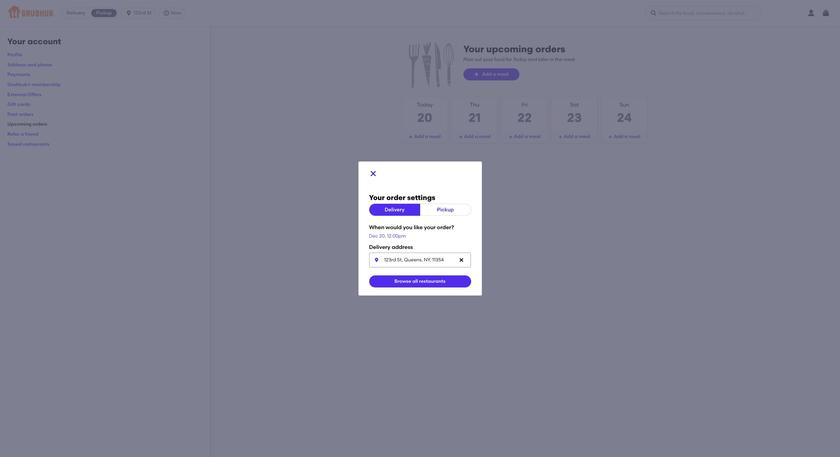 Task type: locate. For each thing, give the bounding box(es) containing it.
add
[[482, 71, 492, 77], [414, 134, 424, 140], [464, 134, 474, 140], [514, 134, 524, 140], [564, 134, 574, 140], [614, 134, 624, 140]]

delivery button for right pickup button
[[369, 204, 420, 216]]

today up 20
[[417, 102, 433, 108]]

0 vertical spatial your
[[483, 57, 493, 62]]

0 horizontal spatial delivery
[[67, 10, 85, 16]]

1 vertical spatial restaurants
[[419, 279, 446, 284]]

svg image
[[822, 9, 830, 17], [125, 10, 132, 16], [651, 10, 657, 16], [409, 135, 413, 139], [509, 135, 513, 139], [559, 135, 563, 139], [609, 135, 613, 139], [369, 170, 377, 178], [459, 258, 464, 263]]

meal down 20
[[429, 134, 441, 140]]

your for order
[[369, 194, 385, 202]]

delivery
[[67, 10, 85, 16], [385, 207, 405, 213]]

your for upcoming
[[463, 43, 484, 55]]

23
[[567, 110, 582, 125]]

0 vertical spatial pickup
[[96, 10, 112, 16]]

a down the food
[[493, 71, 496, 77]]

your left order
[[369, 194, 385, 202]]

the
[[555, 57, 563, 62]]

add a meal button down the food
[[463, 68, 520, 81]]

restaurants
[[23, 141, 49, 147], [419, 279, 446, 284]]

22
[[517, 110, 532, 125]]

delivery button
[[62, 8, 90, 18], [369, 204, 420, 216]]

add a meal down the 21 at the top of the page
[[464, 134, 491, 140]]

1 horizontal spatial delivery button
[[369, 204, 420, 216]]

2 vertical spatial orders
[[33, 122, 47, 127]]

add a meal down 20
[[414, 134, 441, 140]]

restaurants inside button
[[419, 279, 446, 284]]

add a meal button down 24
[[602, 131, 647, 143]]

week
[[564, 57, 576, 62]]

add a meal
[[482, 71, 509, 77], [414, 134, 441, 140], [464, 134, 491, 140], [514, 134, 541, 140], [564, 134, 591, 140], [614, 134, 641, 140]]

sun
[[620, 102, 629, 108]]

your inside your upcoming orders plan out your food for today and later in the week
[[463, 43, 484, 55]]

1 horizontal spatial pickup
[[437, 207, 454, 213]]

add for 24
[[614, 134, 624, 140]]

saved restaurants
[[7, 141, 49, 147]]

account
[[27, 37, 61, 46]]

meal down 22
[[529, 134, 541, 140]]

past
[[7, 112, 18, 117]]

0 horizontal spatial restaurants
[[23, 141, 49, 147]]

your inside your upcoming orders plan out your food for today and later in the week
[[483, 57, 493, 62]]

add a meal button
[[463, 68, 520, 81], [402, 131, 448, 143], [452, 131, 498, 143], [502, 131, 548, 143], [552, 131, 597, 143], [602, 131, 647, 143]]

0 vertical spatial restaurants
[[23, 141, 49, 147]]

pickup inside the main navigation navigation
[[96, 10, 112, 16]]

add a meal button down 20
[[402, 131, 448, 143]]

meal down 23 at right top
[[579, 134, 591, 140]]

your up the profile link
[[7, 37, 25, 46]]

0 horizontal spatial your
[[7, 37, 25, 46]]

add a meal button down the 21 at the top of the page
[[452, 131, 498, 143]]

0 vertical spatial delivery button
[[62, 8, 90, 18]]

delivery button inside the main navigation navigation
[[62, 8, 90, 18]]

all
[[412, 279, 418, 284]]

sat 23
[[567, 102, 582, 125]]

your
[[7, 37, 25, 46], [463, 43, 484, 55], [369, 194, 385, 202]]

browse
[[395, 279, 411, 284]]

and
[[528, 57, 537, 62], [27, 62, 36, 68]]

a down 22
[[525, 134, 528, 140]]

add for 22
[[514, 134, 524, 140]]

saved
[[7, 141, 22, 147]]

add for 21
[[464, 134, 474, 140]]

pickup
[[96, 10, 112, 16], [437, 207, 454, 213]]

meal down 24
[[629, 134, 641, 140]]

your right like
[[424, 225, 436, 231]]

today
[[513, 57, 527, 62], [417, 102, 433, 108]]

external offers link
[[7, 92, 42, 97]]

add a meal button for 21
[[452, 131, 498, 143]]

1 vertical spatial orders
[[19, 112, 33, 117]]

and left phone
[[27, 62, 36, 68]]

add a meal down 22
[[514, 134, 541, 140]]

1 horizontal spatial and
[[528, 57, 537, 62]]

add a meal button down 23 at right top
[[552, 131, 597, 143]]

0 vertical spatial orders
[[536, 43, 565, 55]]

a
[[493, 71, 496, 77], [21, 131, 24, 137], [425, 134, 428, 140], [475, 134, 478, 140], [525, 134, 528, 140], [575, 134, 578, 140], [625, 134, 628, 140]]

sun 24
[[617, 102, 632, 125]]

pickup button
[[90, 8, 118, 18], [420, 204, 471, 216]]

2 horizontal spatial your
[[463, 43, 484, 55]]

20,
[[379, 233, 386, 239]]

today right for
[[513, 57, 527, 62]]

orders
[[536, 43, 565, 55], [19, 112, 33, 117], [33, 122, 47, 127]]

meal
[[497, 71, 509, 77], [429, 134, 441, 140], [479, 134, 491, 140], [529, 134, 541, 140], [579, 134, 591, 140], [629, 134, 641, 140]]

0 horizontal spatial delivery button
[[62, 8, 90, 18]]

gift cards link
[[7, 102, 30, 107]]

a down the 21 at the top of the page
[[475, 134, 478, 140]]

restaurants right all
[[419, 279, 446, 284]]

now
[[171, 10, 182, 16]]

add a meal button for 24
[[602, 131, 647, 143]]

1 horizontal spatial your
[[369, 194, 385, 202]]

saved restaurants link
[[7, 141, 49, 147]]

delivery button for leftmost pickup button
[[62, 8, 90, 18]]

your inside when would you like your order? dec 20, 12:00pm
[[424, 225, 436, 231]]

1 horizontal spatial your
[[483, 57, 493, 62]]

orders up upcoming orders link
[[19, 112, 33, 117]]

svg image inside now button
[[163, 10, 170, 16]]

0 vertical spatial delivery
[[67, 10, 85, 16]]

1 vertical spatial delivery
[[385, 207, 405, 213]]

would
[[386, 225, 402, 231]]

1 horizontal spatial today
[[513, 57, 527, 62]]

your up out
[[463, 43, 484, 55]]

1 vertical spatial delivery button
[[369, 204, 420, 216]]

add a meal down 23 at right top
[[564, 134, 591, 140]]

add a meal down 24
[[614, 134, 641, 140]]

orders up friend
[[33, 122, 47, 127]]

external offers
[[7, 92, 42, 97]]

a down 23 at right top
[[575, 134, 578, 140]]

sat
[[570, 102, 579, 108]]

out
[[475, 57, 482, 62]]

1 vertical spatial pickup button
[[420, 204, 471, 216]]

gift
[[7, 102, 16, 107]]

1 vertical spatial your
[[424, 225, 436, 231]]

upcoming
[[486, 43, 533, 55]]

order
[[387, 194, 406, 202]]

thu 21
[[469, 102, 481, 125]]

123rd st button
[[121, 8, 159, 18]]

svg image
[[163, 10, 170, 16], [474, 72, 480, 77], [459, 135, 463, 139], [374, 258, 379, 263]]

0 vertical spatial today
[[513, 57, 527, 62]]

your upcoming orders plan out your food for today and later in the week
[[463, 43, 576, 62]]

0 horizontal spatial your
[[424, 225, 436, 231]]

0 horizontal spatial pickup
[[96, 10, 112, 16]]

your
[[483, 57, 493, 62], [424, 225, 436, 231]]

upcoming
[[7, 122, 31, 127]]

a down 20
[[425, 134, 428, 140]]

1 vertical spatial today
[[417, 102, 433, 108]]

address
[[7, 62, 26, 68]]

and inside your upcoming orders plan out your food for today and later in the week
[[528, 57, 537, 62]]

123rd
[[134, 10, 146, 16]]

meal for 23
[[579, 134, 591, 140]]

a down 24
[[625, 134, 628, 140]]

a for 21
[[475, 134, 478, 140]]

past orders
[[7, 112, 33, 117]]

add a meal for 23
[[564, 134, 591, 140]]

1 horizontal spatial restaurants
[[419, 279, 446, 284]]

orders up in
[[536, 43, 565, 55]]

payments
[[7, 72, 30, 78]]

st
[[147, 10, 152, 16]]

your right out
[[483, 57, 493, 62]]

0 horizontal spatial today
[[417, 102, 433, 108]]

svg image inside 123rd st button
[[125, 10, 132, 16]]

now button
[[159, 8, 189, 18]]

add a meal button down 22
[[502, 131, 548, 143]]

meal down the 21 at the top of the page
[[479, 134, 491, 140]]

upcoming orders
[[7, 122, 47, 127]]

your order settings
[[369, 194, 436, 202]]

gift cards
[[7, 102, 30, 107]]

1 horizontal spatial delivery
[[385, 207, 405, 213]]

profile link
[[7, 52, 22, 58]]

add a meal for 21
[[464, 134, 491, 140]]

meal for 22
[[529, 134, 541, 140]]

restaurants down friend
[[23, 141, 49, 147]]

0 vertical spatial pickup button
[[90, 8, 118, 18]]

and left later
[[528, 57, 537, 62]]

dec 20, 12:00pm link
[[369, 233, 406, 239]]



Task type: vqa. For each thing, say whether or not it's contained in the screenshot.
second Min from the right
no



Task type: describe. For each thing, give the bounding box(es) containing it.
your for account
[[7, 37, 25, 46]]

a for 23
[[575, 134, 578, 140]]

add a meal button for 20
[[402, 131, 448, 143]]

add for 20
[[414, 134, 424, 140]]

external
[[7, 92, 26, 97]]

grubhub+
[[7, 82, 31, 88]]

plan
[[463, 57, 474, 62]]

add a meal down the food
[[482, 71, 509, 77]]

when would you like your order? dec 20, 12:00pm
[[369, 225, 454, 239]]

a for 24
[[625, 134, 628, 140]]

add a meal button for 22
[[502, 131, 548, 143]]

meal for 20
[[429, 134, 441, 140]]

today inside your upcoming orders plan out your food for today and later in the week
[[513, 57, 527, 62]]

for
[[506, 57, 512, 62]]

payments link
[[7, 72, 30, 78]]

add for 23
[[564, 134, 574, 140]]

orders for upcoming orders
[[33, 122, 47, 127]]

12:00pm
[[387, 233, 406, 239]]

21
[[469, 110, 481, 125]]

24
[[617, 110, 632, 125]]

main navigation navigation
[[0, 0, 840, 26]]

0 horizontal spatial and
[[27, 62, 36, 68]]

your account
[[7, 37, 61, 46]]

dec
[[369, 233, 378, 239]]

123rd st
[[134, 10, 152, 16]]

past orders link
[[7, 112, 33, 117]]

when
[[369, 225, 384, 231]]

a right refer
[[21, 131, 24, 137]]

order?
[[437, 225, 454, 231]]

delivery
[[369, 244, 390, 251]]

phone
[[38, 62, 52, 68]]

fri 22
[[517, 102, 532, 125]]

grubhub+ membership
[[7, 82, 61, 88]]

membership
[[32, 82, 61, 88]]

a for 20
[[425, 134, 428, 140]]

address and phone
[[7, 62, 52, 68]]

cards
[[17, 102, 30, 107]]

a for 22
[[525, 134, 528, 140]]

friend
[[25, 131, 38, 137]]

offers
[[27, 92, 42, 97]]

in
[[550, 57, 554, 62]]

grubhub+ membership link
[[7, 82, 61, 88]]

Search Address search field
[[369, 253, 471, 268]]

settings
[[407, 194, 436, 202]]

address
[[392, 244, 413, 251]]

meal for 24
[[629, 134, 641, 140]]

delivery inside the main navigation navigation
[[67, 10, 85, 16]]

upcoming orders link
[[7, 122, 47, 127]]

browse all restaurants button
[[369, 276, 471, 288]]

fri
[[522, 102, 528, 108]]

today 20
[[417, 102, 433, 125]]

like
[[414, 225, 423, 231]]

1 horizontal spatial pickup button
[[420, 204, 471, 216]]

later
[[538, 57, 549, 62]]

add a meal for 20
[[414, 134, 441, 140]]

add a meal for 22
[[514, 134, 541, 140]]

add a meal for 24
[[614, 134, 641, 140]]

meal down the food
[[497, 71, 509, 77]]

orders for past orders
[[19, 112, 33, 117]]

delivery address
[[369, 244, 413, 251]]

orders inside your upcoming orders plan out your food for today and later in the week
[[536, 43, 565, 55]]

thu
[[470, 102, 480, 108]]

browse all restaurants
[[395, 279, 446, 284]]

add a meal button for 23
[[552, 131, 597, 143]]

refer
[[7, 131, 20, 137]]

meal for 21
[[479, 134, 491, 140]]

1 vertical spatial pickup
[[437, 207, 454, 213]]

food
[[494, 57, 505, 62]]

address and phone link
[[7, 62, 52, 68]]

you
[[403, 225, 413, 231]]

0 horizontal spatial pickup button
[[90, 8, 118, 18]]

profile
[[7, 52, 22, 58]]

refer a friend
[[7, 131, 38, 137]]

20
[[417, 110, 432, 125]]

refer a friend link
[[7, 131, 38, 137]]



